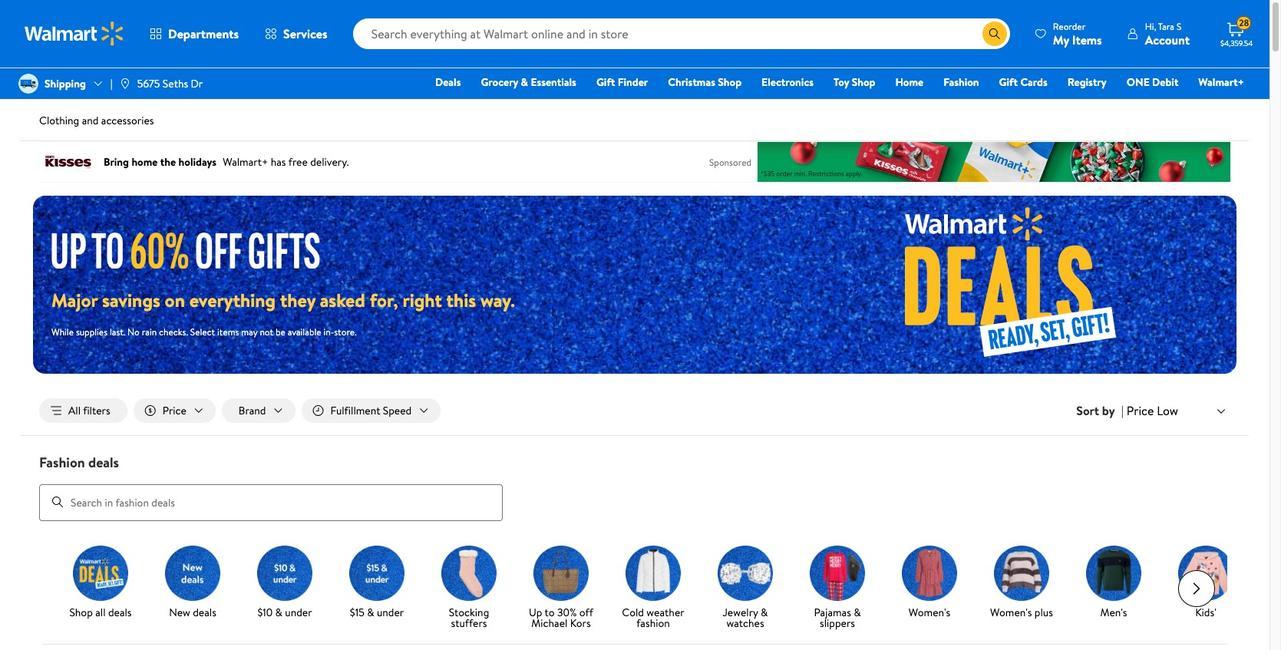 Task type: vqa. For each thing, say whether or not it's contained in the screenshot.
Fulfillment Speed
yes



Task type: describe. For each thing, give the bounding box(es) containing it.
Fashion deals search field
[[21, 453, 1249, 521]]

5675 seths dr
[[137, 76, 203, 91]]

fashion link
[[937, 74, 986, 91]]

gift cards link
[[992, 74, 1054, 91]]

$15 & under link
[[337, 545, 417, 621]]

$15 & under image
[[349, 545, 404, 601]]

my
[[1053, 31, 1069, 48]]

on
[[165, 287, 185, 313]]

cold weather fashion
[[622, 605, 684, 631]]

last.
[[110, 325, 125, 338]]

kors
[[570, 615, 591, 631]]

kids' link
[[1166, 545, 1246, 621]]

men's image
[[1086, 545, 1141, 601]]

shop for toy shop
[[852, 74, 875, 90]]

michael kors image
[[533, 545, 589, 601]]

tara
[[1158, 20, 1174, 33]]

asked
[[320, 287, 365, 313]]

registry link
[[1061, 74, 1114, 91]]

deals for new deals
[[193, 605, 216, 620]]

one debit link
[[1120, 74, 1185, 91]]

filters
[[83, 403, 110, 418]]

men's
[[1100, 605, 1127, 620]]

by
[[1102, 402, 1115, 419]]

stocking stuffers link
[[429, 545, 509, 631]]

christmas shop link
[[661, 74, 748, 91]]

available
[[288, 325, 321, 338]]

watches
[[726, 615, 764, 631]]

clothing and accessories
[[39, 113, 154, 128]]

stuffers
[[451, 615, 487, 631]]

28
[[1239, 16, 1249, 29]]

christmas shop
[[668, 74, 742, 90]]

essentials
[[531, 74, 576, 90]]

for,
[[370, 287, 398, 313]]

up to 30% off michael kors link
[[521, 545, 601, 631]]

debit
[[1152, 74, 1178, 90]]

items
[[1072, 31, 1102, 48]]

toy shop link
[[827, 74, 882, 91]]

weather
[[647, 605, 684, 620]]

this
[[446, 287, 476, 313]]

plus
[[1035, 605, 1053, 620]]

1 horizontal spatial walmart black friday deals for days image
[[798, 196, 1237, 374]]

30%
[[557, 605, 577, 620]]

under for $10 & under
[[285, 605, 312, 620]]

sort and filter section element
[[21, 386, 1249, 435]]

checks.
[[159, 325, 188, 338]]

price low
[[1127, 402, 1178, 419]]

walmart+
[[1198, 74, 1244, 90]]

fashion
[[636, 615, 670, 631]]

all filters
[[68, 403, 110, 418]]

christmas
[[668, 74, 715, 90]]

jewelry & watches image
[[718, 545, 773, 601]]

Search in fashion deals search field
[[39, 484, 503, 521]]

women's for women's plus
[[990, 605, 1032, 620]]

finder
[[618, 74, 648, 90]]

kids' image
[[1178, 545, 1233, 601]]

grocery
[[481, 74, 518, 90]]

account
[[1145, 31, 1190, 48]]

0 horizontal spatial shop
[[69, 605, 93, 620]]

brand
[[239, 403, 266, 418]]

while
[[51, 325, 74, 338]]

grocery & essentials
[[481, 74, 576, 90]]

gift for gift finder
[[596, 74, 615, 90]]

registry
[[1067, 74, 1107, 90]]

0 vertical spatial |
[[110, 76, 113, 91]]

everything
[[189, 287, 276, 313]]

accessories
[[101, 113, 154, 128]]

to
[[545, 605, 555, 620]]

select
[[190, 325, 215, 338]]

women's plus image
[[994, 545, 1049, 601]]

$15 & under
[[350, 605, 404, 620]]

shipping
[[45, 76, 86, 91]]

search image
[[51, 496, 64, 508]]

new deals image
[[165, 545, 220, 601]]

and
[[82, 113, 99, 128]]

reorder my items
[[1053, 20, 1102, 48]]

new deals
[[169, 605, 216, 620]]

5675
[[137, 76, 160, 91]]

Walmart Site-Wide search field
[[353, 18, 1010, 49]]

shop all deals
[[69, 605, 132, 620]]

services
[[283, 25, 327, 42]]

shop all deals link
[[61, 545, 140, 621]]

electronics
[[761, 74, 814, 90]]

up to 30% off michael kors
[[529, 605, 593, 631]]

stocking stuffers
[[449, 605, 489, 631]]

sponsored
[[709, 155, 751, 168]]

stocking stuffers image
[[441, 545, 497, 601]]

one
[[1127, 74, 1150, 90]]

home link
[[888, 74, 930, 91]]



Task type: locate. For each thing, give the bounding box(es) containing it.
& for jewelry
[[761, 605, 768, 620]]

price low button
[[1124, 401, 1230, 421]]

$10 & under link
[[245, 545, 325, 621]]

1 horizontal spatial gift
[[999, 74, 1018, 90]]

1 horizontal spatial price
[[1127, 402, 1154, 419]]

cold weather fashion link
[[613, 545, 693, 631]]

&
[[521, 74, 528, 90], [275, 605, 282, 620], [367, 605, 374, 620], [761, 605, 768, 620], [854, 605, 861, 620]]

& right the pajamas
[[854, 605, 861, 620]]

1 horizontal spatial fashion
[[943, 74, 979, 90]]

gift finder link
[[589, 74, 655, 91]]

fashion right home link
[[943, 74, 979, 90]]

while supplies last. no rain checks. select items may not be available in-store.
[[51, 325, 357, 338]]

right
[[402, 287, 442, 313]]

services button
[[252, 15, 341, 52]]

$4,359.54
[[1220, 38, 1253, 48]]

deals for fashion deals
[[88, 453, 119, 472]]

shop right toy
[[852, 74, 875, 90]]

fulfillment speed button
[[301, 398, 441, 423]]

Search search field
[[353, 18, 1010, 49]]

 image
[[119, 78, 131, 90]]

next slide for chipmodulewithimages list image
[[1178, 570, 1215, 607]]

major savings on everything they asked for, right this way.
[[51, 287, 515, 313]]

1 horizontal spatial shop
[[718, 74, 742, 90]]

women's plus link
[[982, 545, 1062, 621]]

women's for women's
[[909, 605, 950, 620]]

0 horizontal spatial fashion
[[39, 453, 85, 472]]

$15
[[350, 605, 364, 620]]

one debit
[[1127, 74, 1178, 90]]

jewelry
[[723, 605, 758, 620]]

& for pajamas
[[854, 605, 861, 620]]

1 under from the left
[[285, 605, 312, 620]]

michael
[[531, 615, 568, 631]]

cards
[[1020, 74, 1047, 90]]

brand button
[[222, 398, 295, 423]]

| left 5675
[[110, 76, 113, 91]]

& right '$15'
[[367, 605, 374, 620]]

supplies
[[76, 325, 107, 338]]

0 horizontal spatial gift
[[596, 74, 615, 90]]

fulfillment
[[330, 403, 380, 418]]

& right $10
[[275, 605, 282, 620]]

0 horizontal spatial women's
[[909, 605, 950, 620]]

0 horizontal spatial walmart black friday deals for days image
[[51, 230, 334, 269]]

electronics link
[[755, 74, 821, 91]]

deals link
[[428, 74, 468, 91]]

gift for gift cards
[[999, 74, 1018, 90]]

slippers
[[820, 615, 855, 631]]

women's down women's image
[[909, 605, 950, 620]]

hi, tara s account
[[1145, 20, 1190, 48]]

1 women's from the left
[[909, 605, 950, 620]]

0 horizontal spatial price
[[163, 403, 186, 418]]

& for $15
[[367, 605, 374, 620]]

$10 & under
[[257, 605, 312, 620]]

pajamas & slippers
[[814, 605, 861, 631]]

under right '$15'
[[377, 605, 404, 620]]

1 gift from the left
[[596, 74, 615, 90]]

shop ten dollars and under. image
[[257, 545, 312, 601]]

shop left all
[[69, 605, 93, 620]]

price inside 'dropdown button'
[[163, 403, 186, 418]]

departments button
[[137, 15, 252, 52]]

& right jewelry
[[761, 605, 768, 620]]

0 horizontal spatial under
[[285, 605, 312, 620]]

1 horizontal spatial |
[[1121, 402, 1124, 419]]

search icon image
[[988, 28, 1001, 40]]

no
[[127, 325, 140, 338]]

kids'
[[1195, 605, 1216, 620]]

cold
[[622, 605, 644, 620]]

home
[[895, 74, 923, 90]]

price button
[[133, 398, 216, 423]]

not
[[260, 325, 273, 338]]

jewelry & watches
[[723, 605, 768, 631]]

all
[[95, 605, 106, 620]]

price for price
[[163, 403, 186, 418]]

deals right all
[[108, 605, 132, 620]]

shop right christmas
[[718, 74, 742, 90]]

price for price low
[[1127, 402, 1154, 419]]

2 women's from the left
[[990, 605, 1032, 620]]

2 horizontal spatial shop
[[852, 74, 875, 90]]

savings
[[102, 287, 160, 313]]

& inside jewelry & watches
[[761, 605, 768, 620]]

under
[[285, 605, 312, 620], [377, 605, 404, 620]]

women's plus
[[990, 605, 1053, 620]]

fashion for fashion deals
[[39, 453, 85, 472]]

fulfillment speed
[[330, 403, 412, 418]]

grocery & essentials link
[[474, 74, 583, 91]]

off
[[579, 605, 593, 620]]

price
[[1127, 402, 1154, 419], [163, 403, 186, 418]]

up
[[529, 605, 542, 620]]

& right grocery
[[521, 74, 528, 90]]

toy
[[834, 74, 849, 90]]

women's link
[[890, 545, 969, 621]]

price inside dropdown button
[[1127, 402, 1154, 419]]

deals
[[88, 453, 119, 472], [108, 605, 132, 620], [193, 605, 216, 620]]

walmart image
[[25, 21, 124, 46]]

walmart+ link
[[1191, 74, 1251, 91]]

| right by
[[1121, 402, 1124, 419]]

under right $10
[[285, 605, 312, 620]]

fashion deals
[[39, 453, 119, 472]]

deals down filters
[[88, 453, 119, 472]]

under for $15 & under
[[377, 605, 404, 620]]

1 horizontal spatial women's
[[990, 605, 1032, 620]]

gift left cards
[[999, 74, 1018, 90]]

shop all deals image
[[73, 545, 128, 601]]

pajamas & slippers image
[[810, 545, 865, 601]]

1 vertical spatial fashion
[[39, 453, 85, 472]]

major
[[51, 287, 98, 313]]

sort
[[1076, 402, 1099, 419]]

1 horizontal spatial under
[[377, 605, 404, 620]]

fashion inside search box
[[39, 453, 85, 472]]

2 gift from the left
[[999, 74, 1018, 90]]

reorder
[[1053, 20, 1086, 33]]

pajamas
[[814, 605, 851, 620]]

& inside pajamas & slippers
[[854, 605, 861, 620]]

deals
[[435, 74, 461, 90]]

jewelry & watches link
[[705, 545, 785, 631]]

|
[[110, 76, 113, 91], [1121, 402, 1124, 419]]

| inside sort and filter section element
[[1121, 402, 1124, 419]]

walmart black friday deals for days image
[[798, 196, 1237, 374], [51, 230, 334, 269]]

store.
[[334, 325, 357, 338]]

 image
[[18, 74, 38, 94]]

items
[[217, 325, 239, 338]]

way.
[[480, 287, 515, 313]]

fashion up the search icon
[[39, 453, 85, 472]]

new
[[169, 605, 190, 620]]

& for grocery
[[521, 74, 528, 90]]

0 vertical spatial fashion
[[943, 74, 979, 90]]

women's left plus
[[990, 605, 1032, 620]]

speed
[[383, 403, 412, 418]]

departments
[[168, 25, 239, 42]]

fashion for fashion
[[943, 74, 979, 90]]

gift left finder
[[596, 74, 615, 90]]

hi,
[[1145, 20, 1156, 33]]

0 horizontal spatial |
[[110, 76, 113, 91]]

shop fashion. image
[[626, 545, 681, 601]]

1 vertical spatial |
[[1121, 402, 1124, 419]]

fashion
[[943, 74, 979, 90], [39, 453, 85, 472]]

s
[[1177, 20, 1181, 33]]

women's image
[[902, 545, 957, 601]]

in-
[[324, 325, 334, 338]]

deals inside search box
[[88, 453, 119, 472]]

shop for christmas shop
[[718, 74, 742, 90]]

deals right new
[[193, 605, 216, 620]]

2 under from the left
[[377, 605, 404, 620]]

& for $10
[[275, 605, 282, 620]]

all filters button
[[39, 398, 127, 423]]

all
[[68, 403, 81, 418]]



